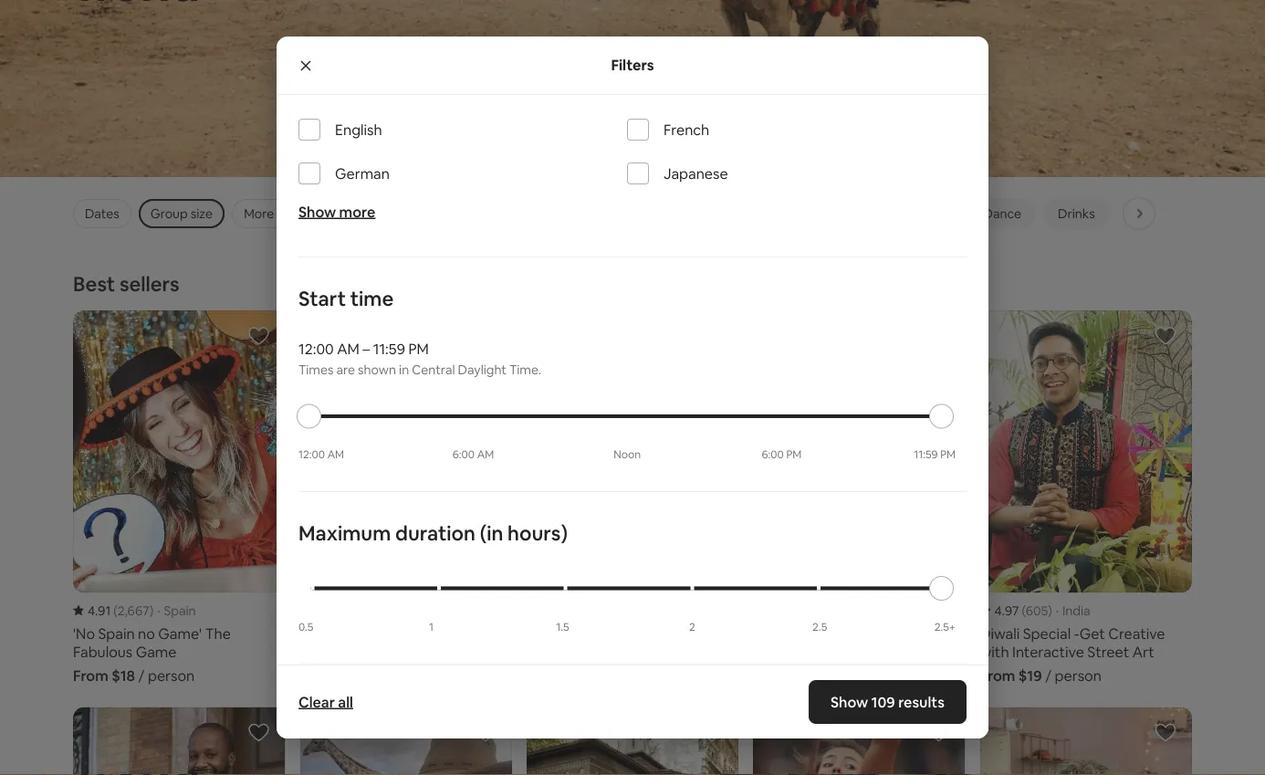 Task type: describe. For each thing, give the bounding box(es) containing it.
drinks button
[[1044, 198, 1110, 229]]

show more button
[[299, 203, 376, 221]]

· spain
[[157, 602, 196, 619]]

entertainment
[[1132, 205, 1217, 222]]

more
[[339, 203, 376, 221]]

4.97
[[995, 602, 1019, 619]]

festive spiced drinks with dancing indian chef // team event group
[[300, 310, 512, 685]]

4.97 ( 605 )
[[995, 602, 1052, 619]]

best sellers
[[73, 270, 180, 297]]

diwali special -get creative with interactive street art group
[[980, 310, 1192, 685]]

show 109 results
[[831, 693, 945, 711]]

french
[[664, 121, 710, 139]]

rating 4.91 out of 5; 2,667 reviews image
[[73, 602, 154, 619]]

show for show 109 results
[[831, 693, 869, 711]]

0.5
[[299, 620, 314, 634]]

more filters
[[244, 205, 310, 222]]

show 109 results link
[[809, 680, 967, 724]]

/ inside solve the mystery escape room games, great for team-building group
[[592, 667, 598, 685]]

show for show more
[[299, 203, 336, 221]]

dance
[[984, 205, 1022, 222]]

(in
[[480, 520, 503, 546]]

pm for 6:00 pm
[[787, 448, 802, 462]]

more
[[244, 205, 274, 222]]

) for from $19
[[1048, 602, 1052, 619]]

from inside 'no spain no game' the fabulous game group
[[73, 667, 108, 685]]

great for groups element
[[367, 205, 465, 222]]

12:00 am – 11:59 pm times are shown in central daylight time.
[[299, 340, 542, 378]]

) for from $18
[[149, 602, 154, 619]]

filters
[[277, 205, 310, 222]]

english
[[335, 121, 382, 139]]

4.91
[[88, 602, 111, 619]]

times
[[299, 362, 334, 378]]

duration
[[395, 520, 476, 546]]

person inside 'no spain no game' the fabulous game group
[[148, 667, 195, 685]]

solve the mystery escape room games, great for team-building group
[[527, 310, 739, 685]]

great for groups button
[[352, 198, 479, 229]]

· for $19
[[1056, 602, 1059, 619]]

more filters button
[[232, 199, 322, 228]]

6:00 for 6:00 pm
[[762, 448, 784, 462]]

/ inside murder mystery escape room games, great for team-building group
[[819, 667, 825, 685]]

from $18 / person inside murder mystery escape room games, great for team-building group
[[753, 667, 875, 685]]

filters
[[611, 56, 654, 74]]

person inside solve the mystery escape room games, great for team-building group
[[601, 667, 648, 685]]

spain
[[164, 602, 196, 619]]

in
[[399, 362, 409, 378]]

1
[[429, 620, 434, 634]]

rating 4.97 out of 5; 605 reviews image
[[980, 602, 1052, 619]]

0 horizontal spatial save this experience image
[[475, 722, 497, 744]]

605
[[1026, 602, 1048, 619]]

best
[[73, 270, 115, 297]]

dance element
[[984, 205, 1022, 222]]

time
[[350, 286, 394, 312]]

clear
[[299, 693, 335, 711]]

am for 6:00 am
[[477, 448, 494, 462]]

hours)
[[508, 520, 568, 546]]

clear all button
[[289, 684, 362, 720]]

murder mystery escape room games, great for team-building group
[[753, 310, 966, 685]]

12:00 am
[[299, 448, 344, 462]]

maximum duration (in hours)
[[299, 520, 568, 546]]

time.
[[510, 362, 542, 378]]

109
[[872, 693, 896, 711]]

great for groups
[[367, 205, 465, 222]]



Task type: locate. For each thing, give the bounding box(es) containing it.
1 from from the left
[[73, 667, 108, 685]]

4 / from the left
[[819, 667, 825, 685]]

daylight
[[458, 362, 507, 378]]

3 person from the left
[[601, 667, 648, 685]]

am inside 12:00 am – 11:59 pm times are shown in central daylight time.
[[337, 340, 360, 358]]

0 horizontal spatial 11:59
[[373, 340, 405, 358]]

$18 inside 'no spain no game' the fabulous game group
[[112, 667, 135, 685]]

( inside 'no spain no game' the fabulous game group
[[114, 602, 118, 619]]

1 horizontal spatial show
[[831, 693, 869, 711]]

6:00 pm
[[762, 448, 802, 462]]

12:00 up "times"
[[299, 340, 334, 358]]

1 vertical spatial save this experience image
[[475, 722, 497, 744]]

5 / from the left
[[1046, 667, 1052, 685]]

·
[[157, 602, 160, 619], [1056, 602, 1059, 619]]

show more
[[299, 203, 376, 221]]

dance button
[[969, 198, 1036, 229]]

4 person from the left
[[828, 667, 875, 685]]

$23
[[338, 667, 364, 685]]

japanese
[[664, 164, 728, 183]]

$18 down 1.5
[[565, 667, 589, 685]]

$19
[[1019, 667, 1042, 685]]

$18 down 2.5
[[792, 667, 816, 685]]

from inside murder mystery escape room games, great for team-building group
[[753, 667, 789, 685]]

drinks element
[[1058, 205, 1095, 222]]

6:00
[[453, 448, 475, 462], [762, 448, 784, 462]]

)
[[149, 602, 154, 619], [1048, 602, 1052, 619]]

2,667
[[118, 602, 149, 619]]

1 vertical spatial 11:59
[[914, 448, 938, 462]]

12:00 for 12:00 am – 11:59 pm times are shown in central daylight time.
[[299, 340, 334, 358]]

sellers
[[120, 270, 180, 297]]

11:59 inside 12:00 am – 11:59 pm times are shown in central daylight time.
[[373, 340, 405, 358]]

2.5+
[[935, 620, 956, 634]]

shown
[[358, 362, 396, 378]]

) inside diwali special -get creative with interactive street art group
[[1048, 602, 1052, 619]]

· for $18
[[157, 602, 160, 619]]

/ inside group
[[367, 667, 373, 685]]

$18
[[112, 667, 135, 685], [565, 667, 589, 685], [792, 667, 816, 685]]

am up (in
[[477, 448, 494, 462]]

from $18 / person inside solve the mystery escape room games, great for team-building group
[[527, 667, 648, 685]]

am for 12:00 am – 11:59 pm times are shown in central daylight time.
[[337, 340, 360, 358]]

1 vertical spatial 12:00
[[299, 448, 325, 462]]

entertainment button
[[1117, 198, 1232, 229]]

( inside diwali special -get creative with interactive street art group
[[1022, 602, 1026, 619]]

person inside murder mystery escape room games, great for team-building group
[[828, 667, 875, 685]]

person inside festive spiced drinks with dancing indian chef // team event group
[[376, 667, 423, 685]]

1 · from the left
[[157, 602, 160, 619]]

save this experience image
[[248, 325, 270, 347], [248, 722, 270, 744], [701, 722, 723, 744], [928, 722, 950, 744], [1155, 722, 1177, 744]]

2 horizontal spatial pm
[[941, 448, 956, 462]]

person
[[148, 667, 195, 685], [376, 667, 423, 685], [601, 667, 648, 685], [828, 667, 875, 685], [1055, 667, 1102, 685]]

from $18 / person inside 'no spain no game' the fabulous game group
[[73, 667, 195, 685]]

12:00 down "times"
[[299, 448, 325, 462]]

show left more
[[299, 203, 336, 221]]

12:00
[[299, 340, 334, 358], [299, 448, 325, 462]]

0 horizontal spatial 6:00
[[453, 448, 475, 462]]

· left india
[[1056, 602, 1059, 619]]

0 vertical spatial save this experience image
[[1155, 325, 1177, 347]]

am left –
[[337, 340, 360, 358]]

from inside solve the mystery escape room games, great for team-building group
[[527, 667, 562, 685]]

11:59
[[373, 340, 405, 358], [914, 448, 938, 462]]

0 horizontal spatial ·
[[157, 602, 160, 619]]

) left · spain
[[149, 602, 154, 619]]

3 from from the left
[[527, 667, 562, 685]]

0 horizontal spatial )
[[149, 602, 154, 619]]

start
[[299, 286, 346, 312]]

1 horizontal spatial )
[[1048, 602, 1052, 619]]

from $18 / person down 2,667
[[73, 667, 195, 685]]

( right 4.91
[[114, 602, 118, 619]]

maximum
[[299, 520, 391, 546]]

1 ) from the left
[[149, 602, 154, 619]]

· inside 'no spain no game' the fabulous game group
[[157, 602, 160, 619]]

2 horizontal spatial from $18 / person
[[753, 667, 875, 685]]

'no spain no game' the fabulous game group
[[73, 310, 285, 685]]

german
[[335, 164, 390, 183]]

results
[[899, 693, 945, 711]]

1 horizontal spatial from $18 / person
[[527, 667, 648, 685]]

1 / from the left
[[138, 667, 145, 685]]

1.5
[[556, 620, 569, 634]]

noon
[[614, 448, 641, 462]]

2 ( from the left
[[1022, 602, 1026, 619]]

3 $18 from the left
[[792, 667, 816, 685]]

/ inside diwali special -get creative with interactive street art group
[[1046, 667, 1052, 685]]

2 6:00 from the left
[[762, 448, 784, 462]]

2 ) from the left
[[1048, 602, 1052, 619]]

2 / from the left
[[367, 667, 373, 685]]

11:59 pm
[[914, 448, 956, 462]]

0 vertical spatial 11:59
[[373, 340, 405, 358]]

1 6:00 from the left
[[453, 448, 475, 462]]

–
[[363, 340, 370, 358]]

2 from from the left
[[300, 667, 335, 685]]

2 $18 from the left
[[565, 667, 589, 685]]

1 $18 from the left
[[112, 667, 135, 685]]

) inside 'no spain no game' the fabulous game group
[[149, 602, 154, 619]]

am up maximum
[[327, 448, 344, 462]]

1 horizontal spatial 6:00
[[762, 448, 784, 462]]

2
[[689, 620, 695, 634]]

$18 inside murder mystery escape room games, great for team-building group
[[792, 667, 816, 685]]

am for 12:00 am
[[327, 448, 344, 462]]

( right 4.97
[[1022, 602, 1026, 619]]

5 person from the left
[[1055, 667, 1102, 685]]

/ inside 'no spain no game' the fabulous game group
[[138, 667, 145, 685]]

from $18 / person down 2.5
[[753, 667, 875, 685]]

save this experience image inside diwali special -get creative with interactive street art group
[[1155, 325, 1177, 347]]

· inside diwali special -get creative with interactive street art group
[[1056, 602, 1059, 619]]

1 horizontal spatial (
[[1022, 602, 1026, 619]]

0 horizontal spatial from $18 / person
[[73, 667, 195, 685]]

great
[[367, 205, 401, 222]]

( for $18
[[114, 602, 118, 619]]

6:00 am
[[453, 448, 494, 462]]

0 horizontal spatial pm
[[409, 340, 429, 358]]

1 from $18 / person from the left
[[73, 667, 195, 685]]

from $18 / person down 1.5
[[527, 667, 648, 685]]

3 / from the left
[[592, 667, 598, 685]]

entertainment element
[[1132, 205, 1217, 222]]

from inside diwali special -get creative with interactive street art group
[[980, 667, 1016, 685]]

0 vertical spatial show
[[299, 203, 336, 221]]

( for $19
[[1022, 602, 1026, 619]]

1 horizontal spatial save this experience image
[[1155, 325, 1177, 347]]

start time
[[299, 286, 394, 312]]

0 horizontal spatial show
[[299, 203, 336, 221]]

more filters dialog
[[277, 0, 989, 739]]

show
[[299, 203, 336, 221], [831, 693, 869, 711]]

$18 down '4.91 ( 2,667 )'
[[112, 667, 135, 685]]

5 from from the left
[[980, 667, 1016, 685]]

12:00 for 12:00 am
[[299, 448, 325, 462]]

1 horizontal spatial 11:59
[[914, 448, 938, 462]]

12:00 inside 12:00 am – 11:59 pm times are shown in central daylight time.
[[299, 340, 334, 358]]

0 vertical spatial 12:00
[[299, 340, 334, 358]]

0 horizontal spatial $18
[[112, 667, 135, 685]]

(
[[114, 602, 118, 619], [1022, 602, 1026, 619]]

) left · india
[[1048, 602, 1052, 619]]

4.91 ( 2,667 )
[[88, 602, 154, 619]]

central
[[412, 362, 455, 378]]

save this experience image
[[1155, 325, 1177, 347], [475, 722, 497, 744]]

am
[[337, 340, 360, 358], [327, 448, 344, 462], [477, 448, 494, 462]]

2 · from the left
[[1056, 602, 1059, 619]]

all
[[338, 693, 353, 711]]

3 from $18 / person from the left
[[753, 667, 875, 685]]

pm inside 12:00 am – 11:59 pm times are shown in central daylight time.
[[409, 340, 429, 358]]

$18 inside solve the mystery escape room games, great for team-building group
[[565, 667, 589, 685]]

from $23 / person
[[300, 667, 423, 685]]

1 ( from the left
[[114, 602, 118, 619]]

4 from from the left
[[753, 667, 789, 685]]

clear all
[[299, 693, 353, 711]]

from $19 / person
[[980, 667, 1102, 685]]

pm for 11:59 pm
[[941, 448, 956, 462]]

1 vertical spatial show
[[831, 693, 869, 711]]

for
[[404, 205, 421, 222]]

2.5
[[813, 620, 827, 634]]

· india
[[1056, 602, 1091, 619]]

1 horizontal spatial pm
[[787, 448, 802, 462]]

1 horizontal spatial ·
[[1056, 602, 1059, 619]]

from
[[73, 667, 108, 685], [300, 667, 335, 685], [527, 667, 562, 685], [753, 667, 789, 685], [980, 667, 1016, 685]]

person inside diwali special -get creative with interactive street art group
[[1055, 667, 1102, 685]]

pm
[[409, 340, 429, 358], [787, 448, 802, 462], [941, 448, 956, 462]]

are
[[336, 362, 355, 378]]

2 12:00 from the top
[[299, 448, 325, 462]]

· left spain
[[157, 602, 160, 619]]

drinks
[[1058, 205, 1095, 222]]

1 12:00 from the top
[[299, 340, 334, 358]]

2 horizontal spatial $18
[[792, 667, 816, 685]]

2 person from the left
[[376, 667, 423, 685]]

show left 109
[[831, 693, 869, 711]]

/
[[138, 667, 145, 685], [367, 667, 373, 685], [592, 667, 598, 685], [819, 667, 825, 685], [1046, 667, 1052, 685]]

1 person from the left
[[148, 667, 195, 685]]

groups
[[423, 205, 465, 222]]

1 horizontal spatial $18
[[565, 667, 589, 685]]

from $18 / person
[[73, 667, 195, 685], [527, 667, 648, 685], [753, 667, 875, 685]]

6:00 for 6:00 am
[[453, 448, 475, 462]]

0 horizontal spatial (
[[114, 602, 118, 619]]

india
[[1063, 602, 1091, 619]]

from inside festive spiced drinks with dancing indian chef // team event group
[[300, 667, 335, 685]]

2 from $18 / person from the left
[[527, 667, 648, 685]]



Task type: vqa. For each thing, say whether or not it's contained in the screenshot.
·
yes



